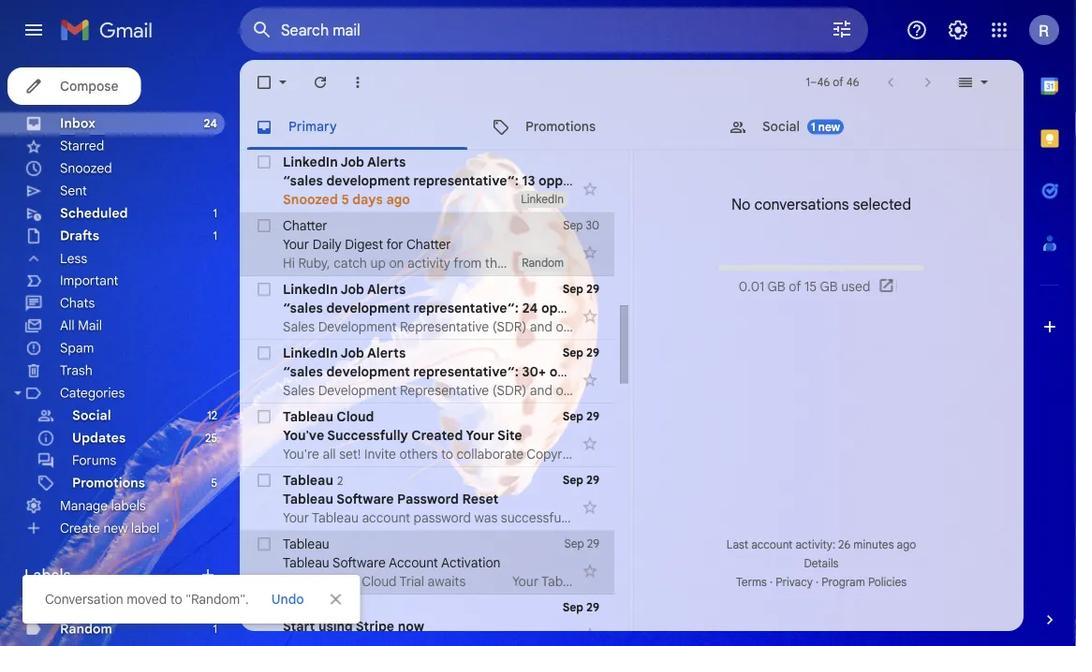 Task type: describe. For each thing, give the bounding box(es) containing it.
"sales development representative": 30+ opportunities
[[283, 364, 637, 380]]

"sales development representative": 13 opportunities snoozed 5 days ago
[[283, 172, 626, 208]]

you've successfully created your site
[[283, 427, 523, 444]]

spam
[[60, 340, 94, 357]]

sep for activation
[[565, 537, 585, 551]]

details
[[805, 557, 839, 571]]

updates link
[[72, 430, 126, 447]]

cloud
[[337, 409, 374, 425]]

trash
[[60, 363, 93, 379]]

row containing tableau cloud
[[240, 404, 615, 468]]

linkedin link
[[60, 599, 115, 615]]

new inside tab
[[819, 120, 841, 134]]

primary
[[289, 119, 337, 135]]

selected
[[853, 195, 912, 214]]

trash link
[[60, 363, 93, 379]]

software for password
[[337, 491, 394, 507]]

no
[[732, 195, 751, 214]]

"sales development representative": 30+ opportunities link
[[283, 363, 637, 400]]

conversation
[[45, 591, 123, 608]]

alert containing conversation moved to "random".
[[22, 43, 1047, 624]]

row containing chatter
[[240, 213, 615, 276]]

manage labels link
[[60, 498, 146, 514]]

conversations
[[755, 195, 850, 214]]

minutes
[[854, 538, 894, 552]]

development for "sales development representative": 24 opportunities
[[327, 300, 410, 316]]

opportunities for "sales development representative": 13 opportunities snoozed 5 days ago
[[539, 172, 626, 189]]

created
[[412, 427, 463, 444]]

now
[[398, 618, 425, 635]]

sent link
[[60, 183, 87, 199]]

3 row from the top
[[240, 276, 629, 340]]

ago inside the "sales development representative": 13 opportunities snoozed 5 days ago
[[386, 191, 410, 208]]

"sales for "sales development representative": 13 opportunities snoozed 5 days ago
[[283, 172, 323, 189]]

tableau for tableau 2
[[283, 472, 334, 488]]

development for "sales development representative": 30+ opportunities
[[327, 364, 410, 380]]

used
[[842, 279, 871, 295]]

"sales for "sales development representative": 24 opportunities
[[283, 300, 323, 316]]

linkedin down 'primary'
[[283, 154, 338, 170]]

1 for random
[[213, 623, 217, 637]]

drafts
[[60, 228, 99, 244]]

stripe start using stripe now
[[283, 600, 425, 635]]

26
[[839, 538, 851, 552]]

1 for scheduled
[[213, 207, 217, 221]]

program policies link
[[822, 576, 907, 590]]

29 for you've successfully created your site
[[587, 410, 600, 424]]

sep 29 for you've successfully created your site
[[563, 410, 600, 424]]

less button
[[0, 247, 225, 270]]

follow link to manage storage image
[[878, 277, 897, 296]]

0.01
[[739, 279, 765, 295]]

sep for 30+
[[563, 346, 584, 360]]

tableau for tableau
[[283, 536, 330, 552]]

daily
[[313, 236, 342, 253]]

social inside social, one new message, tab
[[763, 119, 800, 135]]

site
[[498, 427, 523, 444]]

manage labels create new label
[[60, 498, 160, 537]]

Search mail text field
[[281, 21, 779, 39]]

compose button
[[7, 67, 141, 105]]

important
[[60, 273, 119, 289]]

0 vertical spatial your
[[283, 236, 309, 253]]

1 new
[[812, 120, 841, 134]]

all mail link
[[60, 318, 102, 334]]

settings image
[[947, 19, 970, 41]]

random inside row
[[522, 256, 564, 270]]

0 vertical spatial chatter
[[283, 217, 328, 234]]

chats link
[[60, 295, 95, 312]]

scheduled link
[[60, 205, 128, 222]]

terms
[[736, 576, 767, 590]]

advanced search options image
[[824, 10, 861, 48]]

promotions inside labels "navigation"
[[72, 475, 145, 492]]

1 · from the left
[[770, 576, 773, 590]]

important link
[[60, 273, 119, 289]]

social inside labels "navigation"
[[72, 408, 111, 424]]

refresh image
[[311, 73, 330, 92]]

account
[[752, 538, 793, 552]]

snoozed inside the "sales development representative": 13 opportunities snoozed 5 days ago
[[283, 191, 338, 208]]

1 inside social, one new message, tab
[[812, 120, 816, 134]]

30+
[[522, 364, 546, 380]]

tableau for tableau cloud
[[283, 409, 334, 425]]

search mail image
[[246, 13, 279, 47]]

sep 30
[[563, 219, 600, 233]]

5 for linkedin
[[211, 600, 217, 614]]

1 alerts from the top
[[367, 154, 406, 170]]

reset
[[462, 491, 499, 507]]

activation
[[441, 555, 501, 571]]

tableau software password reset link
[[283, 490, 574, 528]]

more image
[[349, 73, 367, 92]]

manage
[[60, 498, 108, 514]]

promotions tab
[[477, 105, 713, 150]]

start using stripe now link
[[283, 618, 574, 647]]

1 row from the top
[[240, 149, 626, 213]]

5 inside the "sales development representative": 13 opportunities snoozed 5 days ago
[[342, 191, 349, 208]]

forums
[[72, 453, 116, 469]]

15
[[805, 279, 817, 295]]

sep 29 for tableau software account activation
[[565, 537, 600, 551]]

forums link
[[72, 453, 116, 469]]

1 horizontal spatial chatter
[[407, 236, 451, 253]]

details link
[[805, 557, 839, 571]]

starred
[[60, 138, 104, 154]]

digest
[[345, 236, 383, 253]]

sep 29 for tableau software password reset
[[563, 474, 600, 488]]

successfully
[[327, 427, 408, 444]]

tab list containing primary
[[240, 105, 1024, 150]]

13
[[522, 172, 535, 189]]

alerts for "sales development representative": 24 opportunities
[[367, 281, 406, 298]]

promotions link
[[72, 475, 145, 492]]

all mail
[[60, 318, 102, 334]]

labels
[[24, 566, 71, 585]]

inbox link
[[60, 115, 96, 132]]



Task type: vqa. For each thing, say whether or not it's contained in the screenshot.
refresh icon
yes



Task type: locate. For each thing, give the bounding box(es) containing it.
random
[[522, 256, 564, 270], [60, 621, 112, 638]]

ago inside last account activity: 26 minutes ago details terms · privacy · program policies
[[897, 538, 917, 552]]

software left account
[[333, 555, 386, 571]]

6 row from the top
[[240, 468, 615, 531]]

5
[[342, 191, 349, 208], [211, 477, 217, 491], [211, 600, 217, 614]]

alert
[[22, 43, 1047, 624]]

0 vertical spatial snoozed
[[60, 160, 112, 177]]

for
[[387, 236, 404, 253]]

29 for "sales development representative": 30+ opportunities
[[587, 346, 600, 360]]

moved
[[127, 591, 167, 608]]

starred link
[[60, 138, 104, 154]]

social, one new message, tab
[[714, 105, 950, 150]]

linkedin job alerts up cloud
[[283, 345, 406, 361]]

1 vertical spatial representative":
[[414, 300, 519, 316]]

2 development from the top
[[327, 300, 410, 316]]

row containing stripe
[[240, 595, 615, 647]]

opportunities for "sales development representative": 30+ opportunities
[[550, 364, 637, 380]]

gb
[[768, 279, 786, 295], [820, 279, 838, 295]]

1 vertical spatial social
[[72, 408, 111, 424]]

sep for your
[[563, 410, 584, 424]]

chats
[[60, 295, 95, 312]]

terms link
[[736, 576, 767, 590]]

0 horizontal spatial ago
[[386, 191, 410, 208]]

5 tableau from the top
[[283, 555, 330, 571]]

"sales for "sales development representative": 30+ opportunities
[[283, 364, 323, 380]]

labels heading
[[24, 566, 199, 585]]

"sales down daily
[[283, 300, 323, 316]]

new down manage labels link
[[103, 520, 128, 537]]

tab list
[[1024, 60, 1077, 579], [240, 105, 1024, 150]]

sep for reset
[[563, 474, 584, 488]]

"random".
[[186, 591, 249, 608]]

using
[[319, 618, 353, 635]]

gb left of
[[768, 279, 786, 295]]

your left site
[[466, 427, 495, 444]]

labels
[[111, 498, 146, 514]]

1 horizontal spatial snoozed
[[283, 191, 338, 208]]

8 row from the top
[[240, 595, 615, 647]]

representative": inside "sales development representative": 30+ opportunities link
[[414, 364, 519, 380]]

tableau
[[283, 409, 334, 425], [283, 472, 334, 488], [283, 491, 334, 507], [283, 536, 330, 552], [283, 555, 330, 571]]

29 for "sales development representative": 24 opportunities
[[587, 283, 600, 297]]

1 job from the top
[[341, 154, 364, 170]]

0 vertical spatial "sales
[[283, 172, 323, 189]]

stripe left now
[[356, 618, 395, 635]]

opportunities inside the "sales development representative": 13 opportunities snoozed 5 days ago
[[539, 172, 626, 189]]

1 vertical spatial random
[[60, 621, 112, 638]]

opportunities up 30+
[[542, 300, 629, 316]]

opportunities for "sales development representative": 24 opportunities
[[542, 300, 629, 316]]

ago right days
[[386, 191, 410, 208]]

0 vertical spatial linkedin job alerts
[[283, 154, 406, 170]]

0 horizontal spatial promotions
[[72, 475, 145, 492]]

0 vertical spatial software
[[337, 491, 394, 507]]

sep 29
[[563, 283, 600, 297], [563, 346, 600, 360], [563, 410, 600, 424], [563, 474, 600, 488], [565, 537, 600, 551], [563, 601, 600, 615]]

1 horizontal spatial your
[[466, 427, 495, 444]]

29 for tableau software account activation
[[587, 537, 600, 551]]

snoozed inside labels "navigation"
[[60, 160, 112, 177]]

compose
[[60, 78, 119, 94]]

2 vertical spatial job
[[341, 345, 364, 361]]

2 vertical spatial 5
[[211, 600, 217, 614]]

1 horizontal spatial ·
[[816, 576, 819, 590]]

tableau inside tableau software password reset link
[[283, 491, 334, 507]]

development
[[327, 172, 410, 189], [327, 300, 410, 316], [327, 364, 410, 380]]

policies
[[869, 576, 907, 590]]

1 vertical spatial "sales
[[283, 300, 323, 316]]

all
[[60, 318, 75, 334]]

1 vertical spatial 5
[[211, 477, 217, 491]]

job up cloud
[[341, 345, 364, 361]]

2 linkedin job alerts from the top
[[283, 281, 406, 298]]

1 vertical spatial 24
[[522, 300, 538, 316]]

row down tableau software password reset link
[[240, 531, 615, 595]]

tableau software password reset
[[283, 491, 499, 507]]

0 vertical spatial new
[[819, 120, 841, 134]]

1 vertical spatial job
[[341, 281, 364, 298]]

1 vertical spatial chatter
[[407, 236, 451, 253]]

tableau for tableau software account activation
[[283, 555, 330, 571]]

undo
[[271, 591, 304, 608]]

0 vertical spatial job
[[341, 154, 364, 170]]

"sales development representative": 24 opportunities link
[[283, 299, 629, 336]]

1 horizontal spatial gb
[[820, 279, 838, 295]]

5 left days
[[342, 191, 349, 208]]

0.01 gb of 15 gb used
[[739, 279, 871, 295]]

linkedin job alerts for "sales development representative": 30+ opportunities
[[283, 345, 406, 361]]

row up for
[[240, 149, 626, 213]]

1 horizontal spatial ago
[[897, 538, 917, 552]]

chatter up daily
[[283, 217, 328, 234]]

· right the terms
[[770, 576, 773, 590]]

· down details link at the right of page
[[816, 576, 819, 590]]

row down the "sales development representative": 13 opportunities snoozed 5 days ago
[[240, 213, 615, 276]]

software
[[337, 491, 394, 507], [333, 555, 386, 571]]

1 horizontal spatial social
[[763, 119, 800, 135]]

stripe
[[283, 600, 322, 616], [356, 618, 395, 635]]

undo link
[[264, 583, 312, 617]]

0 horizontal spatial ·
[[770, 576, 773, 590]]

alerts
[[367, 154, 406, 170], [367, 281, 406, 298], [367, 345, 406, 361]]

4 29 from the top
[[587, 474, 600, 488]]

1 vertical spatial your
[[466, 427, 495, 444]]

row up "sales development representative": 30+ opportunities
[[240, 276, 629, 340]]

"sales inside the "sales development representative": 13 opportunities snoozed 5 days ago
[[283, 172, 323, 189]]

1 horizontal spatial stripe
[[356, 618, 395, 635]]

tableau cloud
[[283, 409, 374, 425]]

3 alerts from the top
[[367, 345, 406, 361]]

None checkbox
[[255, 73, 274, 92], [255, 153, 274, 171], [255, 280, 274, 299], [255, 73, 274, 92], [255, 153, 274, 171], [255, 280, 274, 299]]

1 vertical spatial software
[[333, 555, 386, 571]]

development inside the "sales development representative": 13 opportunities snoozed 5 days ago
[[327, 172, 410, 189]]

29 for tableau software password reset
[[587, 474, 600, 488]]

chatter right for
[[407, 236, 451, 253]]

24 inside labels "navigation"
[[204, 117, 217, 131]]

representative": inside the "sales development representative": 13 opportunities snoozed 5 days ago
[[414, 172, 519, 189]]

representative": for 24
[[414, 300, 519, 316]]

0 vertical spatial ago
[[386, 191, 410, 208]]

0 horizontal spatial random
[[60, 621, 112, 638]]

7 row from the top
[[240, 531, 615, 595]]

spam link
[[60, 340, 94, 357]]

1 linkedin job alerts from the top
[[283, 154, 406, 170]]

linkedin up random link
[[60, 599, 115, 615]]

job down primary tab
[[341, 154, 364, 170]]

2 gb from the left
[[820, 279, 838, 295]]

0 vertical spatial 5
[[342, 191, 349, 208]]

sep for 24
[[563, 283, 584, 297]]

snoozed down starred link
[[60, 160, 112, 177]]

representative": inside "sales development representative": 24 opportunities link
[[414, 300, 519, 316]]

linkedin down 13
[[521, 193, 564, 207]]

4 tableau from the top
[[283, 536, 330, 552]]

5 down 25 in the bottom of the page
[[211, 477, 217, 491]]

mail
[[78, 318, 102, 334]]

0 horizontal spatial gb
[[768, 279, 786, 295]]

0 horizontal spatial social
[[72, 408, 111, 424]]

development down the your daily digest for chatter
[[327, 300, 410, 316]]

linkedin up tableau cloud
[[283, 345, 338, 361]]

5 right to
[[211, 600, 217, 614]]

2
[[337, 474, 343, 488]]

your left daily
[[283, 236, 309, 253]]

3 job from the top
[[341, 345, 364, 361]]

1 vertical spatial development
[[327, 300, 410, 316]]

representative": left 13
[[414, 172, 519, 189]]

tableau software account activation
[[283, 555, 501, 571]]

24 inside no conversations selected main content
[[522, 300, 538, 316]]

promotions inside tab
[[526, 119, 596, 135]]

3 development from the top
[[327, 364, 410, 380]]

linkedin
[[283, 154, 338, 170], [521, 193, 564, 207], [283, 281, 338, 298], [283, 345, 338, 361], [60, 599, 115, 615]]

new up no conversations selected
[[819, 120, 841, 134]]

alerts for "sales development representative": 30+ opportunities
[[367, 345, 406, 361]]

tableau software account activation link
[[283, 554, 574, 591]]

password
[[397, 491, 459, 507]]

alerts down for
[[367, 281, 406, 298]]

2 row from the top
[[240, 213, 615, 276]]

your
[[283, 236, 309, 253], [466, 427, 495, 444]]

row down you've successfully created your site link
[[240, 468, 615, 531]]

0 vertical spatial social
[[763, 119, 800, 135]]

1 vertical spatial linkedin job alerts
[[283, 281, 406, 298]]

social left 1 new
[[763, 119, 800, 135]]

alerts up cloud
[[367, 345, 406, 361]]

0 horizontal spatial your
[[283, 236, 309, 253]]

1 vertical spatial alerts
[[367, 281, 406, 298]]

development up cloud
[[327, 364, 410, 380]]

·
[[770, 576, 773, 590], [816, 576, 819, 590]]

2 vertical spatial alerts
[[367, 345, 406, 361]]

labels navigation
[[0, 60, 240, 647]]

social link
[[72, 408, 111, 424]]

3 representative": from the top
[[414, 364, 519, 380]]

job for "sales development representative": 24 opportunities
[[341, 281, 364, 298]]

5 29 from the top
[[587, 537, 600, 551]]

3 29 from the top
[[587, 410, 600, 424]]

1 29 from the top
[[587, 283, 600, 297]]

software down 2
[[337, 491, 394, 507]]

"sales up tableau cloud
[[283, 364, 323, 380]]

no conversations selected main content
[[240, 60, 1024, 647]]

row down "sales development representative": 24 opportunities link
[[240, 340, 637, 404]]

of
[[789, 279, 802, 295]]

account
[[389, 555, 438, 571]]

snoozed up daily
[[283, 191, 338, 208]]

5 for promotions
[[211, 477, 217, 491]]

2 vertical spatial opportunities
[[550, 364, 637, 380]]

2 vertical spatial development
[[327, 364, 410, 380]]

1 horizontal spatial promotions
[[526, 119, 596, 135]]

social down categories
[[72, 408, 111, 424]]

create new label link
[[60, 520, 160, 537]]

last
[[727, 538, 749, 552]]

conversation moved to "random".
[[45, 591, 249, 608]]

0 horizontal spatial new
[[103, 520, 128, 537]]

1 horizontal spatial 24
[[522, 300, 538, 316]]

0 horizontal spatial snoozed
[[60, 160, 112, 177]]

alerts up days
[[367, 154, 406, 170]]

create
[[60, 520, 100, 537]]

1 gb from the left
[[768, 279, 786, 295]]

you've successfully created your site link
[[283, 426, 574, 464]]

activity:
[[796, 538, 836, 552]]

0 vertical spatial representative":
[[414, 172, 519, 189]]

stripe up start
[[283, 600, 322, 616]]

None search field
[[240, 7, 869, 52]]

linkedin job alerts for "sales development representative": 24 opportunities
[[283, 281, 406, 298]]

linkedin job alerts down primary tab
[[283, 154, 406, 170]]

categories link
[[60, 385, 125, 402]]

24
[[204, 117, 217, 131], [522, 300, 538, 316]]

2 representative": from the top
[[414, 300, 519, 316]]

sep 29 for "sales development representative": 24 opportunities
[[563, 283, 600, 297]]

software for account
[[333, 555, 386, 571]]

ago right minutes
[[897, 538, 917, 552]]

30
[[586, 219, 600, 233]]

0 horizontal spatial chatter
[[283, 217, 328, 234]]

3 linkedin job alerts from the top
[[283, 345, 406, 361]]

0 vertical spatial random
[[522, 256, 564, 270]]

0 vertical spatial promotions
[[526, 119, 596, 135]]

less
[[60, 250, 87, 267]]

1 horizontal spatial new
[[819, 120, 841, 134]]

2 alerts from the top
[[367, 281, 406, 298]]

0 horizontal spatial 24
[[204, 117, 217, 131]]

1 vertical spatial new
[[103, 520, 128, 537]]

1 vertical spatial stripe
[[356, 618, 395, 635]]

1 horizontal spatial random
[[522, 256, 564, 270]]

scheduled
[[60, 205, 128, 222]]

representative": down "sales development representative": 24 opportunities link
[[414, 364, 519, 380]]

job for "sales development representative": 30+ opportunities
[[341, 345, 364, 361]]

random inside labels "navigation"
[[60, 621, 112, 638]]

inbox
[[60, 115, 96, 132]]

1 tableau from the top
[[283, 409, 334, 425]]

3 "sales from the top
[[283, 364, 323, 380]]

representative": up "sales development representative": 30+ opportunities
[[414, 300, 519, 316]]

0 vertical spatial stripe
[[283, 600, 322, 616]]

0 vertical spatial development
[[327, 172, 410, 189]]

no conversations selected
[[732, 195, 912, 214]]

linkedin job alerts down daily
[[283, 281, 406, 298]]

opportunities up 'sep 30'
[[539, 172, 626, 189]]

categories
[[60, 385, 125, 402]]

"sales down 'primary'
[[283, 172, 323, 189]]

29
[[587, 283, 600, 297], [587, 346, 600, 360], [587, 410, 600, 424], [587, 474, 600, 488], [587, 537, 600, 551], [587, 601, 600, 615]]

0 vertical spatial alerts
[[367, 154, 406, 170]]

random down 'sep 30'
[[522, 256, 564, 270]]

opportunities right 30+
[[550, 364, 637, 380]]

privacy
[[776, 576, 813, 590]]

representative": for 13
[[414, 172, 519, 189]]

2 vertical spatial linkedin job alerts
[[283, 345, 406, 361]]

2 "sales from the top
[[283, 300, 323, 316]]

last account activity: 26 minutes ago details terms · privacy · program policies
[[727, 538, 917, 590]]

1 vertical spatial snoozed
[[283, 191, 338, 208]]

chatter
[[283, 217, 328, 234], [407, 236, 451, 253]]

gb right the 15
[[820, 279, 838, 295]]

row down tableau software account activation link
[[240, 595, 615, 647]]

12
[[207, 409, 217, 423]]

sep
[[563, 219, 583, 233], [563, 283, 584, 297], [563, 346, 584, 360], [563, 410, 584, 424], [563, 474, 584, 488], [565, 537, 585, 551], [563, 601, 584, 615]]

main menu image
[[22, 19, 45, 41]]

tableau 2
[[283, 472, 343, 488]]

days
[[353, 191, 383, 208]]

5 row from the top
[[240, 404, 615, 468]]

4 row from the top
[[240, 340, 637, 404]]

1 vertical spatial opportunities
[[542, 300, 629, 316]]

1 representative": from the top
[[414, 172, 519, 189]]

2 vertical spatial "sales
[[283, 364, 323, 380]]

program
[[822, 576, 866, 590]]

job down digest
[[341, 281, 364, 298]]

0 vertical spatial 24
[[204, 117, 217, 131]]

primary tab
[[240, 105, 475, 150]]

1 for drafts
[[213, 229, 217, 243]]

updates
[[72, 430, 126, 447]]

random down linkedin link
[[60, 621, 112, 638]]

2 tableau from the top
[[283, 472, 334, 488]]

2 vertical spatial representative":
[[414, 364, 519, 380]]

None checkbox
[[255, 216, 274, 235], [255, 344, 274, 363], [255, 408, 274, 426], [255, 471, 274, 490], [255, 535, 274, 554], [255, 216, 274, 235], [255, 344, 274, 363], [255, 408, 274, 426], [255, 471, 274, 490], [255, 535, 274, 554]]

new inside manage labels create new label
[[103, 520, 128, 537]]

2 · from the left
[[816, 576, 819, 590]]

sep 29 for "sales development representative": 30+ opportunities
[[563, 346, 600, 360]]

0 horizontal spatial stripe
[[283, 600, 322, 616]]

tableau for tableau software password reset
[[283, 491, 334, 507]]

promotions up 13
[[526, 119, 596, 135]]

representative": for 30+
[[414, 364, 519, 380]]

development up days
[[327, 172, 410, 189]]

development for "sales development representative": 13 opportunities snoozed 5 days ago
[[327, 172, 410, 189]]

social
[[763, 119, 800, 135], [72, 408, 111, 424]]

random link
[[60, 621, 112, 638]]

label
[[131, 520, 160, 537]]

linkedin inside labels "navigation"
[[60, 599, 115, 615]]

0 vertical spatial opportunities
[[539, 172, 626, 189]]

privacy link
[[776, 576, 813, 590]]

promotions up manage labels link
[[72, 475, 145, 492]]

drafts link
[[60, 228, 99, 244]]

snoozed link
[[60, 160, 112, 177]]

toggle split pane mode image
[[957, 73, 976, 92]]

opportunities
[[539, 172, 626, 189], [542, 300, 629, 316], [550, 364, 637, 380]]

to
[[170, 591, 182, 608]]

3 tableau from the top
[[283, 491, 334, 507]]

row
[[240, 149, 626, 213], [240, 213, 615, 276], [240, 276, 629, 340], [240, 340, 637, 404], [240, 404, 615, 468], [240, 468, 615, 531], [240, 531, 615, 595], [240, 595, 615, 647]]

1 development from the top
[[327, 172, 410, 189]]

1 vertical spatial promotions
[[72, 475, 145, 492]]

2 29 from the top
[[587, 346, 600, 360]]

new
[[819, 120, 841, 134], [103, 520, 128, 537]]

linkedin down daily
[[283, 281, 338, 298]]

gmail image
[[60, 11, 162, 49]]

6 29 from the top
[[587, 601, 600, 615]]

tableau inside tableau software account activation link
[[283, 555, 330, 571]]

2 job from the top
[[341, 281, 364, 298]]

1 vertical spatial ago
[[897, 538, 917, 552]]

1 "sales from the top
[[283, 172, 323, 189]]

row down "sales development representative": 30+ opportunities link
[[240, 404, 615, 468]]



